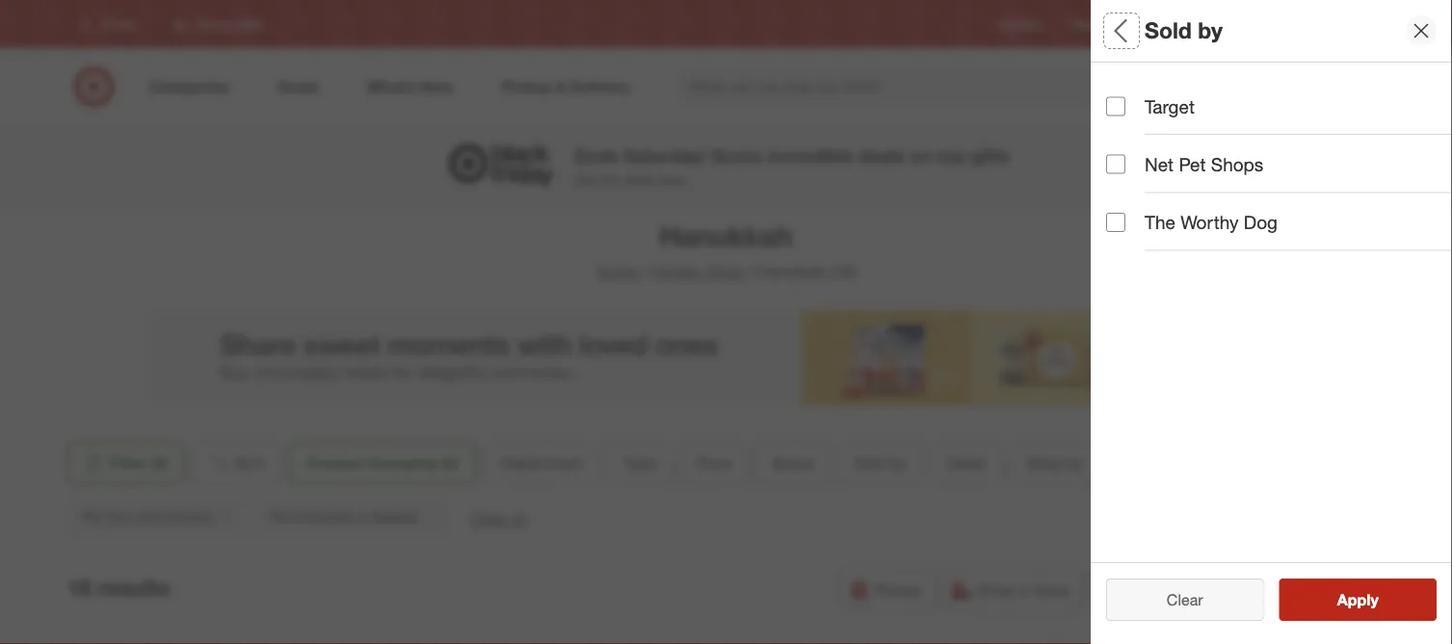 Task type: vqa. For each thing, say whether or not it's contained in the screenshot.
- within 3-Sided Bolster Dog Bed - Boots & Barkley™
no



Task type: locate. For each thing, give the bounding box(es) containing it.
product
[[306, 454, 365, 473]]

1 horizontal spatial price
[[1106, 217, 1152, 240]]

0 horizontal spatial sold
[[854, 454, 886, 473]]

pet
[[1179, 153, 1206, 176], [81, 509, 101, 526], [270, 509, 290, 526]]

0 horizontal spatial clear all button
[[471, 508, 526, 530]]

brand button
[[756, 442, 830, 485]]

shipping button
[[1276, 570, 1385, 612]]

16
[[67, 575, 92, 602]]

clear all button inside all filters dialog
[[1106, 579, 1264, 622]]

The Worthy Dog checkbox
[[1106, 213, 1126, 232]]

0 vertical spatial type
[[1106, 150, 1147, 172]]

1 vertical spatial shop by button
[[1106, 535, 1452, 602]]

worthy
[[1181, 211, 1239, 233]]

1 horizontal spatial sold
[[1145, 17, 1192, 44]]

1 horizontal spatial (2)
[[441, 454, 459, 473]]

1 horizontal spatial target
[[1145, 95, 1195, 118]]

0 vertical spatial target
[[1145, 95, 1195, 118]]

shop up same
[[1106, 555, 1151, 577]]

weekly ad link
[[1073, 16, 1127, 32]]

1 horizontal spatial shop by
[[1106, 555, 1177, 577]]

sold by button
[[838, 442, 923, 485]]

1 vertical spatial sold by
[[854, 454, 907, 473]]

2 / from the left
[[748, 263, 753, 281]]

1 / from the left
[[642, 263, 648, 281]]

0 vertical spatial department button
[[1106, 63, 1452, 130]]

0 vertical spatial price button
[[1106, 198, 1452, 265]]

target inside sold by dialog
[[1145, 95, 1195, 118]]

1 horizontal spatial results
[[1349, 591, 1399, 609]]

(2)
[[151, 454, 169, 473], [441, 454, 459, 473]]

0 vertical spatial clear all button
[[471, 508, 526, 530]]

see results
[[1317, 591, 1399, 609]]

1 horizontal spatial pet
[[270, 509, 290, 526]]

price button left brand button
[[680, 442, 748, 485]]

target right target option
[[1145, 95, 1195, 118]]

ends
[[575, 145, 619, 167]]

1 vertical spatial hanukkah
[[757, 263, 826, 281]]

1 vertical spatial all
[[1198, 591, 1213, 609]]

clear inside all filters dialog
[[1157, 591, 1194, 609]]

shipping
[[1312, 581, 1373, 600]]

1 horizontal spatial department button
[[1106, 63, 1452, 130]]

0 vertical spatial department
[[1106, 83, 1211, 105]]

shop by right deals
[[1026, 454, 1084, 473]]

hanukkah up holiday shop link
[[659, 219, 793, 253]]

0 horizontal spatial sold by
[[854, 454, 907, 473]]

1 vertical spatial type button
[[607, 442, 673, 485]]

/ right holiday shop link
[[748, 263, 753, 281]]

brand
[[772, 454, 814, 473]]

same day delivery button
[[1090, 570, 1268, 612]]

0 vertical spatial clear all
[[471, 509, 526, 528]]

pet left costumes
[[270, 509, 290, 526]]

toys
[[105, 509, 132, 526]]

hanukkah
[[659, 219, 793, 253], [757, 263, 826, 281]]

deals left the on
[[858, 145, 905, 167]]

0 horizontal spatial department
[[500, 454, 583, 473]]

shop inside button
[[977, 581, 1014, 600]]

/
[[642, 263, 648, 281], [748, 263, 753, 281]]

price down net pet shops "option"
[[1106, 217, 1152, 240]]

shop by button
[[1010, 442, 1100, 485], [1106, 535, 1452, 602]]

0 vertical spatial type button
[[1106, 130, 1452, 198]]

target left holiday
[[596, 263, 639, 281]]

department inside all filters dialog
[[1106, 83, 1211, 105]]

target
[[1145, 95, 1195, 118], [596, 263, 639, 281]]

0 vertical spatial hanukkah
[[659, 219, 793, 253]]

pet for pet toys and exercise
[[81, 509, 101, 526]]

1 horizontal spatial clear all
[[1157, 591, 1213, 609]]

0 vertical spatial price
[[1106, 217, 1152, 240]]

in
[[1018, 581, 1030, 600]]

pet toys and exercise
[[81, 509, 214, 526]]

filter (2)
[[109, 454, 169, 473]]

0 horizontal spatial price button
[[680, 442, 748, 485]]

0 horizontal spatial (2)
[[151, 454, 169, 473]]

1 horizontal spatial sold by
[[1145, 17, 1223, 44]]

top
[[937, 145, 966, 167]]

1 horizontal spatial department
[[1106, 83, 1211, 105]]

delivery
[[1200, 581, 1256, 600]]

deals
[[947, 454, 986, 473]]

score
[[712, 145, 762, 167]]

saturday!
[[624, 145, 706, 167]]

hanukkah left (16)
[[757, 263, 826, 281]]

results inside button
[[1349, 591, 1399, 609]]

1 vertical spatial price
[[697, 454, 732, 473]]

clear all inside all filters dialog
[[1157, 591, 1213, 609]]

department
[[1106, 83, 1211, 105], [500, 454, 583, 473]]

1 vertical spatial shop by
[[1106, 555, 1177, 577]]

all
[[511, 509, 526, 528], [1198, 591, 1213, 609]]

1 horizontal spatial price button
[[1106, 198, 1452, 265]]

pickup button
[[839, 570, 934, 612]]

0 horizontal spatial results
[[98, 575, 169, 602]]

0 horizontal spatial price
[[697, 454, 732, 473]]

type button
[[1106, 130, 1452, 198], [607, 442, 673, 485]]

(2) right grouping
[[441, 454, 459, 473]]

1 horizontal spatial type button
[[1106, 130, 1452, 198]]

1 horizontal spatial deals
[[858, 145, 905, 167]]

by inside all filters dialog
[[1156, 555, 1177, 577]]

target inside hanukkah target / holiday shop / hanukkah (16)
[[596, 263, 639, 281]]

sold by
[[1145, 17, 1223, 44], [854, 454, 907, 473]]

price left brand
[[697, 454, 732, 473]]

0 horizontal spatial type
[[623, 454, 656, 473]]

sold right all
[[1145, 17, 1192, 44]]

/ right target link
[[642, 263, 648, 281]]

1 horizontal spatial all
[[1198, 591, 1213, 609]]

now.
[[659, 171, 687, 188]]

pet left toys
[[81, 509, 101, 526]]

(2) inside button
[[151, 454, 169, 473]]

by inside dialog
[[1198, 17, 1223, 44]]

0 horizontal spatial all
[[511, 509, 526, 528]]

all
[[1106, 17, 1133, 44]]

type
[[1106, 150, 1147, 172], [623, 454, 656, 473]]

(2) right filter
[[151, 454, 169, 473]]

store
[[1034, 581, 1069, 600]]

0 vertical spatial sold by
[[1145, 17, 1223, 44]]

shop right holiday
[[707, 263, 744, 281]]

sold right brand
[[854, 454, 886, 473]]

0 horizontal spatial /
[[642, 263, 648, 281]]

1 horizontal spatial shop by button
[[1106, 535, 1452, 602]]

advertisement region
[[148, 310, 1304, 407]]

all inside dialog
[[1198, 591, 1213, 609]]

price button
[[1106, 198, 1452, 265], [680, 442, 748, 485]]

1 vertical spatial price button
[[680, 442, 748, 485]]

ends saturday! score incredible deals on top gifts get the deals now.
[[575, 145, 1009, 188]]

0 vertical spatial deals
[[858, 145, 905, 167]]

0 vertical spatial shop by
[[1026, 454, 1084, 473]]

0 horizontal spatial type button
[[607, 442, 673, 485]]

clear all button
[[471, 508, 526, 530], [1106, 579, 1264, 622]]

1 vertical spatial department button
[[484, 442, 599, 485]]

2 horizontal spatial pet
[[1179, 153, 1206, 176]]

price button down shops
[[1106, 198, 1452, 265]]

on
[[910, 145, 932, 167]]

16 results
[[67, 575, 169, 602]]

2 (2) from the left
[[441, 454, 459, 473]]

shop by up same
[[1106, 555, 1177, 577]]

0 vertical spatial all
[[511, 509, 526, 528]]

registry link
[[999, 16, 1042, 32]]

sold by right ad
[[1145, 17, 1223, 44]]

1 horizontal spatial type
[[1106, 150, 1147, 172]]

results
[[98, 575, 169, 602], [1349, 591, 1399, 609]]

redcard
[[1158, 17, 1204, 31]]

shop in store button
[[942, 570, 1082, 612]]

pet right net
[[1179, 153, 1206, 176]]

weekly ad
[[1073, 17, 1127, 31]]

sold by left deals
[[854, 454, 907, 473]]

pet costumes & apparel
[[270, 509, 418, 526]]

1 (2) from the left
[[151, 454, 169, 473]]

by
[[1198, 17, 1223, 44], [890, 454, 907, 473], [1067, 454, 1084, 473], [1156, 555, 1177, 577]]

1 vertical spatial target
[[596, 263, 639, 281]]

target link
[[596, 263, 639, 281]]

sold
[[1145, 17, 1192, 44], [854, 454, 886, 473]]

deals right the
[[623, 171, 656, 188]]

1 horizontal spatial clear all button
[[1106, 579, 1264, 622]]

0 horizontal spatial target
[[596, 263, 639, 281]]

0 vertical spatial sold
[[1145, 17, 1192, 44]]

1 vertical spatial clear all button
[[1106, 579, 1264, 622]]

shop inside hanukkah target / holiday shop / hanukkah (16)
[[707, 263, 744, 281]]

costumes
[[293, 509, 355, 526]]

clear all
[[471, 509, 526, 528], [1157, 591, 1213, 609]]

0 horizontal spatial clear all
[[471, 509, 526, 528]]

1 horizontal spatial /
[[748, 263, 753, 281]]

shop by
[[1026, 454, 1084, 473], [1106, 555, 1177, 577]]

the worthy dog
[[1145, 211, 1278, 233]]

shop left the in in the bottom right of the page
[[977, 581, 1014, 600]]

department button
[[1106, 63, 1452, 130], [484, 442, 599, 485]]

shop
[[707, 263, 744, 281], [1026, 454, 1063, 473], [1106, 555, 1151, 577], [977, 581, 1014, 600]]

sort button
[[192, 442, 281, 485]]

0 horizontal spatial pet
[[81, 509, 101, 526]]

1 vertical spatial clear all
[[1157, 591, 1213, 609]]

same day delivery
[[1125, 581, 1256, 600]]

clear
[[471, 509, 507, 528], [1157, 591, 1194, 609], [1167, 591, 1203, 609]]

price
[[1106, 217, 1152, 240], [697, 454, 732, 473]]

gifts
[[971, 145, 1009, 167]]

0 horizontal spatial shop by
[[1026, 454, 1084, 473]]

0 vertical spatial shop by button
[[1010, 442, 1100, 485]]

deals
[[858, 145, 905, 167], [623, 171, 656, 188]]

deals button
[[931, 442, 1002, 485]]

1 vertical spatial sold
[[854, 454, 886, 473]]

0 horizontal spatial department button
[[484, 442, 599, 485]]

1 vertical spatial deals
[[623, 171, 656, 188]]

0 horizontal spatial deals
[[623, 171, 656, 188]]

type inside all filters dialog
[[1106, 150, 1147, 172]]



Task type: describe. For each thing, give the bounding box(es) containing it.
the
[[600, 171, 620, 188]]

same
[[1125, 581, 1165, 600]]

shops
[[1211, 153, 1264, 176]]

clear inside button
[[1167, 591, 1203, 609]]

filters
[[1139, 17, 1199, 44]]

sold inside button
[[854, 454, 886, 473]]

see results button
[[1279, 579, 1437, 622]]

1 vertical spatial department
[[500, 454, 583, 473]]

filter (2) button
[[67, 442, 184, 485]]

grouping
[[369, 454, 437, 473]]

holiday
[[651, 263, 703, 281]]

results for see results
[[1349, 591, 1399, 609]]

get
[[575, 171, 597, 188]]

net pet shops
[[1145, 153, 1264, 176]]

apply button
[[1279, 579, 1437, 622]]

all filters dialog
[[1091, 0, 1452, 645]]

ad
[[1113, 17, 1127, 31]]

filter
[[109, 454, 147, 473]]

day
[[1169, 581, 1196, 600]]

pet toys and exercise button
[[67, 496, 247, 539]]

incredible
[[768, 145, 853, 167]]

exercise
[[162, 509, 214, 526]]

apparel
[[371, 509, 418, 526]]

pet costumes & apparel button
[[255, 496, 451, 539]]

pickup
[[875, 581, 921, 600]]

all filters
[[1106, 17, 1199, 44]]

see
[[1317, 591, 1345, 609]]

sold inside dialog
[[1145, 17, 1192, 44]]

apply
[[1337, 591, 1379, 609]]

sold by inside button
[[854, 454, 907, 473]]

and
[[136, 509, 159, 526]]

pet inside sold by dialog
[[1179, 153, 1206, 176]]

redcard link
[[1158, 16, 1204, 32]]

Net Pet Shops checkbox
[[1106, 155, 1126, 174]]

shop by inside all filters dialog
[[1106, 555, 1177, 577]]

sort
[[235, 454, 265, 473]]

product grouping (2)
[[306, 454, 459, 473]]

1 vertical spatial type
[[623, 454, 656, 473]]

registry
[[999, 17, 1042, 31]]

weekly
[[1073, 17, 1110, 31]]

shop inside all filters dialog
[[1106, 555, 1151, 577]]

sold by inside dialog
[[1145, 17, 1223, 44]]

shop by button inside all filters dialog
[[1106, 535, 1452, 602]]

Target checkbox
[[1106, 97, 1126, 116]]

the
[[1145, 211, 1176, 233]]

shop in store
[[977, 581, 1069, 600]]

by inside button
[[890, 454, 907, 473]]

pet for pet costumes & apparel
[[270, 509, 290, 526]]

&
[[359, 509, 367, 526]]

shop right deals
[[1026, 454, 1063, 473]]

hanukkah target / holiday shop / hanukkah (16)
[[596, 219, 856, 281]]

sold by dialog
[[1091, 0, 1452, 645]]

net
[[1145, 153, 1174, 176]]

clear button
[[1106, 579, 1264, 622]]

dog
[[1244, 211, 1278, 233]]

What can we help you find? suggestions appear below search field
[[677, 66, 1157, 108]]

results for 16 results
[[98, 575, 169, 602]]

0 horizontal spatial shop by button
[[1010, 442, 1100, 485]]

price inside all filters dialog
[[1106, 217, 1152, 240]]

holiday shop link
[[651, 263, 744, 281]]

(16)
[[830, 263, 856, 281]]



